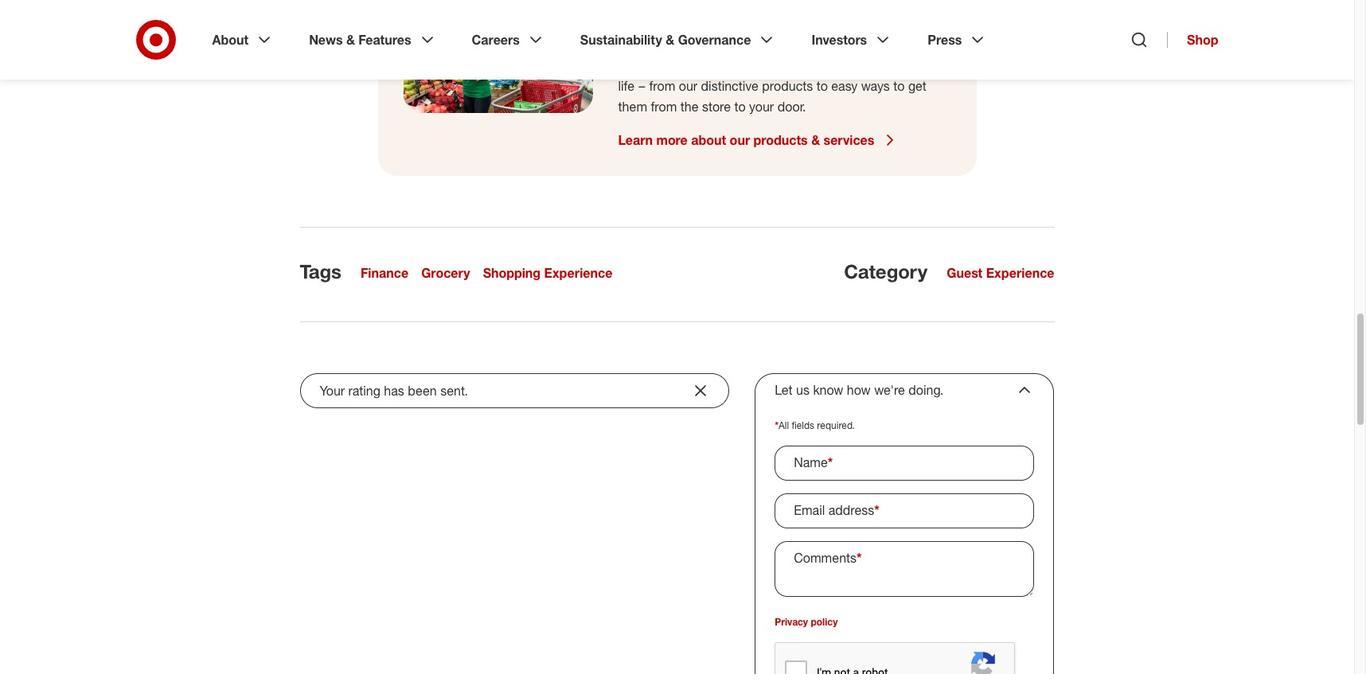 Task type: vqa. For each thing, say whether or not it's contained in the screenshot.
rating
yes



Task type: locate. For each thing, give the bounding box(es) containing it.
all up we're
[[618, 19, 641, 43]]

guest
[[947, 266, 983, 282]]

the left store
[[681, 99, 699, 115]]

products
[[762, 78, 813, 94], [754, 133, 808, 149]]

news & features
[[309, 32, 411, 48]]

& left services
[[812, 133, 820, 149]]

None email field
[[775, 494, 1035, 529]]

comments *
[[794, 551, 862, 567]]

has
[[384, 383, 405, 399]]

the up "here"
[[647, 19, 676, 43]]

press
[[928, 32, 962, 48]]

to left your
[[735, 99, 746, 115]]

governance
[[678, 32, 751, 48]]

our
[[679, 78, 698, 94], [730, 133, 750, 149]]

products up door.
[[762, 78, 813, 94]]

sustainability & governance
[[581, 32, 751, 48]]

investors link
[[801, 19, 904, 61]]

we're here to help all families discover the joy of everyday life – from our distinctive products to easy ways to get them from the store to your door.
[[618, 58, 947, 115]]

& up "here"
[[666, 32, 675, 48]]

us
[[797, 383, 810, 399]]

0 vertical spatial ways
[[681, 19, 728, 43]]

we're
[[618, 58, 650, 74]]

privacy policy
[[775, 617, 838, 629]]

1 horizontal spatial our
[[730, 133, 750, 149]]

0 horizontal spatial all
[[618, 19, 641, 43]]

category
[[844, 260, 928, 284]]

1 experience from the left
[[544, 266, 613, 282]]

0 vertical spatial our
[[679, 78, 698, 94]]

1 horizontal spatial ways
[[862, 78, 890, 94]]

None text field
[[775, 446, 1035, 481]]

experience right shopping
[[544, 266, 613, 282]]

1 horizontal spatial the
[[681, 99, 699, 115]]

ways up help
[[681, 19, 728, 43]]

all the ways
[[618, 19, 728, 43]]

0 vertical spatial products
[[762, 78, 813, 94]]

1 vertical spatial our
[[730, 133, 750, 149]]

grocery
[[421, 266, 470, 282]]

1 horizontal spatial &
[[666, 32, 675, 48]]

shopping
[[483, 266, 541, 282]]

sustainability & governance link
[[569, 19, 788, 61]]

2 experience from the left
[[987, 266, 1055, 282]]

ways inside we're here to help all families discover the joy of everyday life – from our distinctive products to easy ways to get them from the store to your door.
[[862, 78, 890, 94]]

from right 'them'
[[651, 99, 677, 115]]

careers
[[472, 32, 520, 48]]

0 vertical spatial all
[[618, 19, 641, 43]]

experience for shopping experience
[[544, 266, 613, 282]]

products down door.
[[754, 133, 808, 149]]

privacy
[[775, 617, 809, 629]]

1 vertical spatial all
[[779, 420, 789, 432]]

our right about
[[730, 133, 750, 149]]

& right news
[[346, 32, 355, 48]]

from right – on the top left
[[649, 78, 676, 94]]

* all fields required.
[[775, 420, 855, 432]]

1 vertical spatial the
[[840, 58, 858, 74]]

experience
[[544, 266, 613, 282], [987, 266, 1055, 282]]

fields
[[792, 420, 815, 432]]

2 horizontal spatial &
[[812, 133, 820, 149]]

ways down joy
[[862, 78, 890, 94]]

all left fields
[[779, 420, 789, 432]]

0 horizontal spatial ways
[[681, 19, 728, 43]]

distinctive
[[701, 78, 759, 94]]

your rating has been sent.
[[320, 383, 468, 399]]

1 vertical spatial ways
[[862, 78, 890, 94]]

the
[[647, 19, 676, 43], [840, 58, 858, 74], [681, 99, 699, 115]]

*
[[775, 420, 779, 432], [828, 455, 833, 471], [875, 503, 880, 519], [857, 551, 862, 567]]

experience for guest experience
[[987, 266, 1055, 282]]

experience right guest
[[987, 266, 1055, 282]]

the left joy
[[840, 58, 858, 74]]

1 vertical spatial products
[[754, 133, 808, 149]]

careers link
[[461, 19, 557, 61]]

all
[[618, 19, 641, 43], [779, 420, 789, 432]]

guest experience link
[[947, 266, 1055, 282]]

press link
[[917, 19, 999, 61]]

0 horizontal spatial our
[[679, 78, 698, 94]]

shopping experience
[[483, 266, 613, 282]]

0 vertical spatial the
[[647, 19, 676, 43]]

all
[[725, 58, 738, 74]]

learn more about our products & services
[[618, 133, 875, 149]]

0 vertical spatial from
[[649, 78, 676, 94]]

&
[[346, 32, 355, 48], [666, 32, 675, 48], [812, 133, 820, 149]]

help
[[697, 58, 721, 74]]

your
[[320, 383, 345, 399]]

from
[[649, 78, 676, 94], [651, 99, 677, 115]]

1 horizontal spatial experience
[[987, 266, 1055, 282]]

to left help
[[682, 58, 694, 74]]

investors
[[812, 32, 868, 48]]

life
[[618, 78, 635, 94]]

sustainability
[[581, 32, 663, 48]]

0 horizontal spatial &
[[346, 32, 355, 48]]

services
[[824, 133, 875, 149]]

doing.
[[909, 383, 944, 399]]

0 horizontal spatial experience
[[544, 266, 613, 282]]

& for news
[[346, 32, 355, 48]]

ways
[[681, 19, 728, 43], [862, 78, 890, 94]]

None text field
[[775, 542, 1035, 598]]

news & features link
[[298, 19, 448, 61]]

2 horizontal spatial the
[[840, 58, 858, 74]]

2 vertical spatial the
[[681, 99, 699, 115]]

learn more about our products & services link
[[618, 131, 900, 150]]

comments
[[794, 551, 857, 567]]

to
[[682, 58, 694, 74], [817, 78, 828, 94], [894, 78, 905, 94], [735, 99, 746, 115]]

know
[[814, 383, 844, 399]]

our down help
[[679, 78, 698, 94]]



Task type: describe. For each thing, give the bounding box(es) containing it.
let us know how we're doing. button
[[775, 381, 1035, 400]]

guest experience
[[947, 266, 1055, 282]]

your
[[750, 99, 774, 115]]

them
[[618, 99, 648, 115]]

–
[[638, 78, 646, 94]]

shopping experience link
[[483, 266, 613, 282]]

been
[[408, 383, 437, 399]]

discover
[[788, 58, 836, 74]]

tags
[[300, 260, 342, 284]]

finance link
[[361, 266, 409, 282]]

features
[[359, 32, 411, 48]]

1 horizontal spatial all
[[779, 420, 789, 432]]

name
[[794, 455, 828, 471]]

news
[[309, 32, 343, 48]]

0 horizontal spatial the
[[647, 19, 676, 43]]

sent.
[[441, 383, 468, 399]]

our inside we're here to help all families discover the joy of everyday life – from our distinctive products to easy ways to get them from the store to your door.
[[679, 78, 698, 94]]

to left easy
[[817, 78, 828, 94]]

privacy policy link
[[775, 617, 838, 629]]

store
[[702, 99, 731, 115]]

here
[[653, 58, 679, 74]]

joy
[[861, 58, 878, 74]]

about
[[212, 32, 249, 48]]

shop
[[1188, 32, 1219, 48]]

name *
[[794, 455, 833, 471]]

everyday
[[896, 58, 947, 74]]

required.
[[818, 420, 855, 432]]

email address *
[[794, 503, 880, 519]]

1 vertical spatial from
[[651, 99, 677, 115]]

let us know how we're doing.
[[775, 383, 944, 399]]

finance
[[361, 266, 409, 282]]

rating
[[349, 383, 381, 399]]

get
[[909, 78, 927, 94]]

of
[[881, 58, 892, 74]]

more
[[657, 133, 688, 149]]

policy
[[811, 617, 838, 629]]

* right email at the right of the page
[[875, 503, 880, 519]]

* down address
[[857, 551, 862, 567]]

let
[[775, 383, 793, 399]]

shop link
[[1168, 32, 1219, 48]]

* left fields
[[775, 420, 779, 432]]

learn
[[618, 133, 653, 149]]

door.
[[778, 99, 806, 115]]

products inside we're here to help all families discover the joy of everyday life – from our distinctive products to easy ways to get them from the store to your door.
[[762, 78, 813, 94]]

email
[[794, 503, 825, 519]]

easy
[[832, 78, 858, 94]]

grocery link
[[421, 266, 470, 282]]

families
[[741, 58, 784, 74]]

& for sustainability
[[666, 32, 675, 48]]

to left get
[[894, 78, 905, 94]]

about
[[692, 133, 727, 149]]

* down required.
[[828, 455, 833, 471]]

we're
[[875, 383, 906, 399]]

how
[[847, 383, 871, 399]]

about link
[[201, 19, 285, 61]]

address
[[829, 503, 875, 519]]



